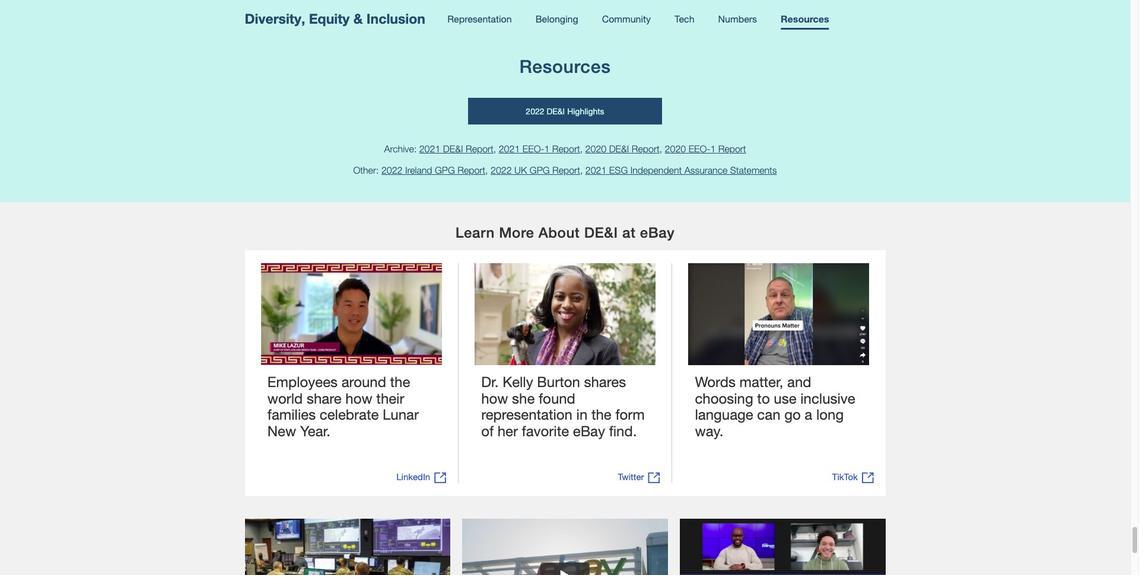 Task type: locate. For each thing, give the bounding box(es) containing it.
2021 up uk
[[499, 144, 520, 155]]

world
[[268, 390, 303, 407]]

0 horizontal spatial 1
[[545, 144, 550, 155]]

ebay
[[640, 224, 675, 241], [573, 423, 606, 440]]

belonging
[[536, 13, 579, 24]]

1 how from the left
[[346, 390, 373, 407]]

eeo- up 2022 uk gpg report link
[[523, 144, 545, 155]]

gpg down 2021 de&i report link
[[435, 165, 455, 175]]

2020 up 2021 esg independent assurance statements link
[[665, 144, 686, 155]]

gpg
[[435, 165, 455, 175], [530, 165, 550, 175]]

the up lunar
[[390, 374, 410, 391]]

go
[[785, 407, 801, 423]]

article: ebay's inaugural de&i conference: the be for everyone experience image
[[680, 519, 886, 576]]

0 horizontal spatial the
[[390, 374, 410, 391]]

kelly
[[503, 374, 534, 391]]

2022 up '2021 eeo-1 report' link
[[526, 106, 545, 116]]

0 horizontal spatial gpg
[[435, 165, 455, 175]]

1 eeo- from the left
[[523, 144, 545, 155]]

community link
[[602, 13, 651, 30]]

linkedin
[[397, 472, 431, 483]]

share
[[307, 390, 342, 407]]

dr.
[[482, 374, 499, 391]]

in
[[577, 407, 588, 423]]

resources link
[[781, 13, 830, 30]]

celebrate
[[320, 407, 379, 423]]

1 vertical spatial the
[[592, 407, 612, 423]]

tiktok
[[833, 472, 858, 483]]

2020 de&i report link
[[586, 144, 660, 155]]

2020 up other: 2022 ireland gpg report , 2022 uk gpg report , 2021 esg independent assurance statements
[[586, 144, 607, 155]]

2022 uk gpg report link
[[491, 165, 581, 175]]

the inside employees around the world share how their families celebrate lunar new year.
[[390, 374, 410, 391]]

of
[[482, 423, 494, 440]]

1 horizontal spatial 2020
[[665, 144, 686, 155]]

words matter, and choosing to use inclusive language can go a long way.
[[695, 374, 856, 440]]

how left she
[[482, 390, 508, 407]]

3 decorative image image from the left
[[689, 263, 870, 366]]

2020
[[586, 144, 607, 155], [665, 144, 686, 155]]

report up other: 2022 ireland gpg report , 2022 uk gpg report , 2021 esg independent assurance statements
[[553, 144, 580, 155]]

de&i
[[547, 106, 565, 116], [443, 144, 463, 155], [609, 144, 630, 155], [585, 224, 618, 241]]

0 horizontal spatial ebay
[[573, 423, 606, 440]]

eeo-
[[523, 144, 545, 155], [689, 144, 711, 155]]

2021 de&i report link
[[420, 144, 494, 155]]

article: ebay connects veterans to opportunity image
[[245, 519, 451, 576]]

,
[[494, 144, 496, 155], [580, 144, 583, 155], [660, 144, 663, 155], [486, 165, 488, 175], [581, 165, 583, 175]]

ebay right at
[[640, 224, 675, 241]]

2 horizontal spatial 2021
[[586, 165, 607, 175]]

0 horizontal spatial eeo-
[[523, 144, 545, 155]]

1 up assurance
[[711, 144, 716, 155]]

0 vertical spatial ebay
[[640, 224, 675, 241]]

how
[[346, 390, 373, 407], [482, 390, 508, 407]]

choosing
[[695, 390, 754, 407]]

report down 2021 de&i report link
[[458, 165, 486, 175]]

more
[[499, 224, 535, 241]]

at
[[623, 224, 636, 241]]

2 how from the left
[[482, 390, 508, 407]]

0 horizontal spatial decorative image image
[[261, 263, 442, 366]]

2021 eeo-1 report link
[[499, 144, 580, 155]]

archive: 2021 de&i report , 2021 eeo-1 report , 2020 de&i report , 2020 eeo-1 report
[[384, 144, 747, 155]]

, left '2021 eeo-1 report' link
[[494, 144, 496, 155]]

report
[[466, 144, 494, 155], [553, 144, 580, 155], [632, 144, 660, 155], [719, 144, 747, 155], [458, 165, 486, 175], [553, 165, 581, 175]]

resources
[[781, 13, 830, 24], [520, 56, 611, 77]]

1 horizontal spatial ebay
[[640, 224, 675, 241]]

report up 'independent'
[[632, 144, 660, 155]]

employees
[[268, 374, 338, 391]]

uk
[[515, 165, 527, 175]]

2021
[[420, 144, 441, 155], [499, 144, 520, 155], [586, 165, 607, 175]]

gpg right uk
[[530, 165, 550, 175]]

1 horizontal spatial eeo-
[[689, 144, 711, 155]]

0 vertical spatial resources
[[781, 13, 830, 24]]

decorative image image for kelly
[[475, 263, 656, 366]]

0 horizontal spatial 2022
[[382, 165, 403, 175]]

2 gpg from the left
[[530, 165, 550, 175]]

burton
[[537, 374, 581, 391]]

inclusion
[[367, 11, 426, 27]]

and
[[788, 374, 812, 391]]

1 vertical spatial ebay
[[573, 423, 606, 440]]

1 decorative image image from the left
[[261, 263, 442, 366]]

1
[[545, 144, 550, 155], [711, 144, 716, 155]]

2022 down 'archive:'
[[382, 165, 403, 175]]

2021 up 2022 ireland gpg report 'link'
[[420, 144, 441, 155]]

2 2020 from the left
[[665, 144, 686, 155]]

ebay inside dr. kelly burton shares how she found representation in the form of her favorite ebay find.
[[573, 423, 606, 440]]

1 horizontal spatial how
[[482, 390, 508, 407]]

highlights
[[568, 106, 605, 116]]

her
[[498, 423, 518, 440]]

way.
[[695, 423, 724, 440]]

2 horizontal spatial decorative image image
[[689, 263, 870, 366]]

to
[[758, 390, 770, 407]]

1 up 2022 uk gpg report link
[[545, 144, 550, 155]]

ebay left find.
[[573, 423, 606, 440]]

how left their
[[346, 390, 373, 407]]

shares
[[584, 374, 626, 391]]

1 horizontal spatial 1
[[711, 144, 716, 155]]

2022 ireland gpg report link
[[382, 165, 486, 175]]

, up other: 2022 ireland gpg report , 2022 uk gpg report , 2021 esg independent assurance statements
[[580, 144, 583, 155]]

0 vertical spatial the
[[390, 374, 410, 391]]

decorative image image for matter,
[[689, 263, 870, 366]]

2 decorative image image from the left
[[475, 263, 656, 366]]

can
[[758, 407, 781, 423]]

the
[[390, 374, 410, 391], [592, 407, 612, 423]]

1 horizontal spatial the
[[592, 407, 612, 423]]

0 horizontal spatial 2020
[[586, 144, 607, 155]]

0 horizontal spatial how
[[346, 390, 373, 407]]

how inside dr. kelly burton shares how she found representation in the form of her favorite ebay find.
[[482, 390, 508, 407]]

2022
[[526, 106, 545, 116], [382, 165, 403, 175], [491, 165, 512, 175]]

decorative image image
[[261, 263, 442, 366], [475, 263, 656, 366], [689, 263, 870, 366]]

1 horizontal spatial gpg
[[530, 165, 550, 175]]

2022 left uk
[[491, 165, 512, 175]]

1 vertical spatial resources
[[520, 56, 611, 77]]

families
[[268, 407, 316, 423]]

0 horizontal spatial resources
[[520, 56, 611, 77]]

about
[[539, 224, 580, 241]]

find.
[[609, 423, 637, 440]]

1 horizontal spatial resources
[[781, 13, 830, 24]]

, left uk
[[486, 165, 488, 175]]

representation link
[[448, 13, 512, 30]]

de&i up esg
[[609, 144, 630, 155]]

the right in at bottom
[[592, 407, 612, 423]]

found
[[539, 390, 576, 407]]

eeo- up assurance
[[689, 144, 711, 155]]

1 horizontal spatial decorative image image
[[475, 263, 656, 366]]

2021 left esg
[[586, 165, 607, 175]]

other:
[[353, 165, 379, 175]]

1 horizontal spatial 2021
[[499, 144, 520, 155]]

numbers link
[[719, 13, 758, 30]]



Task type: describe. For each thing, give the bounding box(es) containing it.
year.
[[300, 423, 331, 440]]

community
[[602, 13, 651, 24]]

favorite
[[522, 423, 569, 440]]

learn more about de&i at ebay
[[456, 224, 675, 241]]

words
[[695, 374, 736, 391]]

representation
[[482, 407, 573, 423]]

decorative image image for around
[[261, 263, 442, 366]]

employees around the world share how their families celebrate lunar new year.
[[268, 374, 419, 440]]

statements
[[731, 165, 777, 175]]

0 horizontal spatial 2021
[[420, 144, 441, 155]]

archive:
[[384, 144, 417, 155]]

around
[[342, 374, 386, 391]]

their
[[377, 390, 405, 407]]

1 1 from the left
[[545, 144, 550, 155]]

1 2020 from the left
[[586, 144, 607, 155]]

lunar
[[383, 407, 419, 423]]

equity
[[309, 11, 350, 27]]

twitter
[[618, 472, 644, 483]]

de&i left highlights
[[547, 106, 565, 116]]

2022 de&i highlights link
[[468, 98, 663, 125]]

2 horizontal spatial 2022
[[526, 106, 545, 116]]

assurance
[[685, 165, 728, 175]]

tech
[[675, 13, 695, 24]]

long
[[817, 407, 844, 423]]

sub navigation navigation
[[0, 0, 1131, 39]]

representation
[[448, 13, 512, 24]]

independent
[[631, 165, 682, 175]]

2021 esg independent assurance statements link
[[586, 165, 777, 175]]

tech link
[[675, 13, 695, 30]]

form
[[616, 407, 645, 423]]

a
[[805, 407, 813, 423]]

belonging link
[[536, 13, 579, 30]]

numbers
[[719, 13, 758, 24]]

matter,
[[740, 374, 784, 391]]

de&i up 2022 ireland gpg report 'link'
[[443, 144, 463, 155]]

de&i left at
[[585, 224, 618, 241]]

use
[[774, 390, 797, 407]]

1 gpg from the left
[[435, 165, 455, 175]]

2 1 from the left
[[711, 144, 716, 155]]

ireland
[[405, 165, 433, 175]]

learn
[[456, 224, 495, 241]]

, down the archive: 2021 de&i report , 2021 eeo-1 report , 2020 de&i report , 2020 eeo-1 report
[[581, 165, 583, 175]]

2022 de&i highlights
[[526, 106, 605, 116]]

she
[[512, 390, 535, 407]]

dr. kelly burton shares how she found representation in the form of her favorite ebay find.
[[482, 374, 645, 440]]

report up 2022 ireland gpg report 'link'
[[466, 144, 494, 155]]

1 horizontal spatial 2022
[[491, 165, 512, 175]]

2020 eeo-1 report link
[[665, 144, 747, 155]]

diversity,
[[245, 11, 305, 27]]

diversity, equity & inclusion
[[245, 11, 426, 27]]

esg
[[610, 165, 628, 175]]

new
[[268, 423, 296, 440]]

language
[[695, 407, 754, 423]]

report up "statements"
[[719, 144, 747, 155]]

report down the archive: 2021 de&i report , 2021 eeo-1 report , 2020 de&i report , 2020 eeo-1 report
[[553, 165, 581, 175]]

inclusive
[[801, 390, 856, 407]]

resources inside sub navigation navigation
[[781, 13, 830, 24]]

other: 2022 ireland gpg report , 2022 uk gpg report , 2021 esg independent assurance statements
[[353, 165, 777, 175]]

the inside dr. kelly burton shares how she found representation in the form of her favorite ebay find.
[[592, 407, 612, 423]]

how inside employees around the world share how their families celebrate lunar new year.
[[346, 390, 373, 407]]

diversity, equity & inclusion link
[[245, 11, 426, 27]]

&
[[354, 11, 363, 27]]

2 eeo- from the left
[[689, 144, 711, 155]]

, up 'independent'
[[660, 144, 663, 155]]



Task type: vqa. For each thing, say whether or not it's contained in the screenshot.
Report
yes



